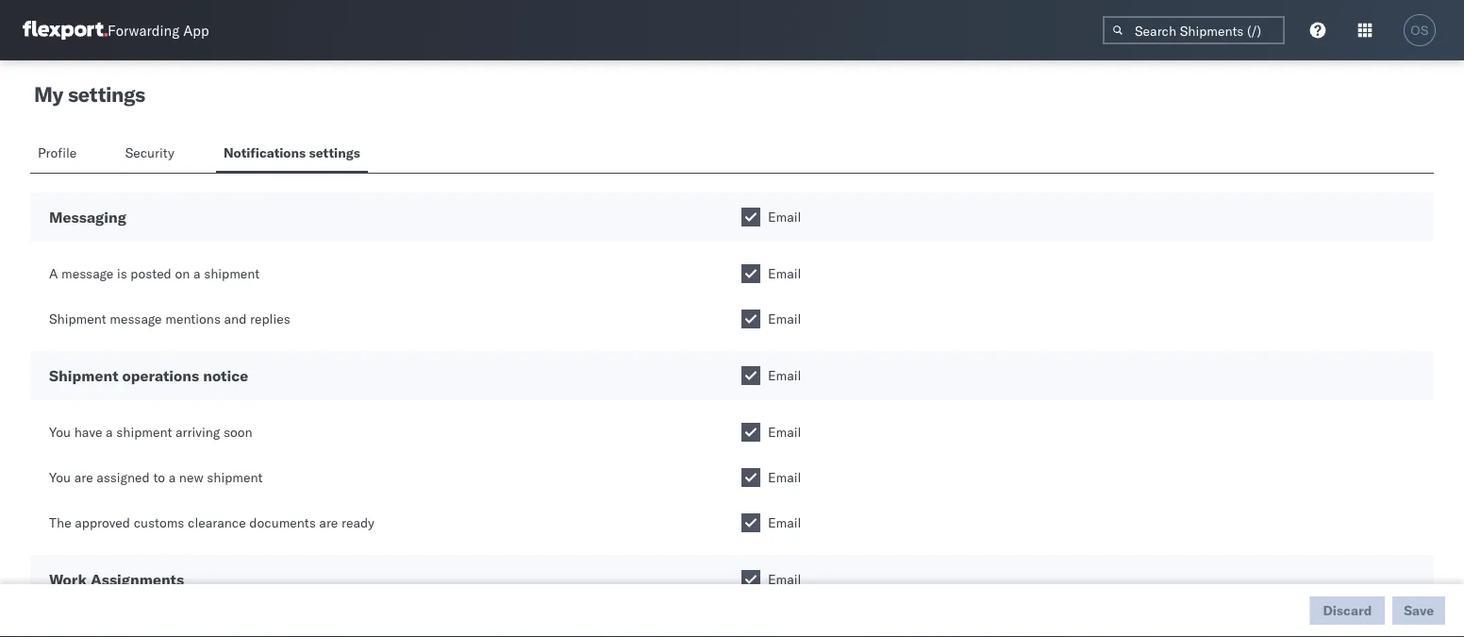 Task type: vqa. For each thing, say whether or not it's contained in the screenshot.
rightmost Uploaded
no



Task type: describe. For each thing, give the bounding box(es) containing it.
ready
[[342, 514, 375, 531]]

settings for notifications settings
[[309, 144, 360, 161]]

email for mentions
[[768, 311, 802, 327]]

you for you have a shipment arriving soon
[[49, 424, 71, 440]]

on
[[175, 265, 190, 282]]

my settings
[[34, 81, 145, 107]]

0 horizontal spatial are
[[74, 469, 93, 486]]

messaging
[[49, 208, 126, 227]]

1 vertical spatial shipment
[[116, 424, 172, 440]]

profile
[[38, 144, 77, 161]]

1 horizontal spatial are
[[319, 514, 338, 531]]

8 email from the top
[[768, 571, 802, 588]]

documents
[[250, 514, 316, 531]]

you are assigned to a new shipment
[[49, 469, 263, 486]]

flexport. image
[[23, 21, 108, 40]]

new
[[179, 469, 204, 486]]

settings for my settings
[[68, 81, 145, 107]]

approved
[[75, 514, 130, 531]]

email for customs
[[768, 514, 802, 531]]

notifications settings button
[[216, 136, 368, 173]]

operations
[[122, 366, 199, 385]]

1 email from the top
[[768, 209, 802, 225]]

Search Shipments (/) text field
[[1103, 16, 1285, 44]]

replies
[[250, 311, 290, 327]]

arriving
[[176, 424, 220, 440]]

you for you are assigned to a new shipment
[[49, 469, 71, 486]]

have
[[74, 424, 102, 440]]

shipment for new
[[207, 469, 263, 486]]

notifications
[[224, 144, 306, 161]]

security
[[125, 144, 174, 161]]

0 vertical spatial a
[[193, 265, 201, 282]]

security button
[[118, 136, 186, 173]]

os button
[[1399, 8, 1442, 52]]

message for shipment
[[110, 311, 162, 327]]

email for notice
[[768, 367, 802, 384]]

work assignments
[[49, 570, 184, 589]]

to
[[153, 469, 165, 486]]

is
[[117, 265, 127, 282]]

my
[[34, 81, 63, 107]]

app
[[183, 21, 209, 39]]

shipment for shipment message mentions and replies
[[49, 311, 106, 327]]

shipment message mentions and replies
[[49, 311, 290, 327]]

notice
[[203, 366, 248, 385]]

clearance
[[188, 514, 246, 531]]

message for a
[[61, 265, 114, 282]]

os
[[1411, 23, 1430, 37]]



Task type: locate. For each thing, give the bounding box(es) containing it.
0 horizontal spatial a
[[106, 424, 113, 440]]

assigned
[[97, 469, 150, 486]]

forwarding app
[[108, 21, 209, 39]]

None checkbox
[[742, 366, 761, 385], [742, 423, 761, 442], [742, 513, 761, 532], [742, 366, 761, 385], [742, 423, 761, 442], [742, 513, 761, 532]]

forwarding app link
[[23, 21, 209, 40]]

message
[[61, 265, 114, 282], [110, 311, 162, 327]]

shipment operations notice
[[49, 366, 248, 385]]

the approved customs clearance documents are ready
[[49, 514, 375, 531]]

a message is posted on a shipment
[[49, 265, 260, 282]]

work
[[49, 570, 87, 589]]

email for assigned
[[768, 469, 802, 486]]

a right the to on the bottom
[[169, 469, 176, 486]]

a
[[193, 265, 201, 282], [106, 424, 113, 440], [169, 469, 176, 486]]

shipment
[[204, 265, 260, 282], [116, 424, 172, 440], [207, 469, 263, 486]]

2 horizontal spatial a
[[193, 265, 201, 282]]

2 vertical spatial shipment
[[207, 469, 263, 486]]

shipment for a
[[204, 265, 260, 282]]

1 vertical spatial shipment
[[49, 366, 118, 385]]

1 vertical spatial message
[[110, 311, 162, 327]]

a right on
[[193, 265, 201, 282]]

4 email from the top
[[768, 367, 802, 384]]

are
[[74, 469, 93, 486], [319, 514, 338, 531]]

1 horizontal spatial settings
[[309, 144, 360, 161]]

the
[[49, 514, 71, 531]]

soon
[[224, 424, 253, 440]]

2 vertical spatial a
[[169, 469, 176, 486]]

you have a shipment arriving soon
[[49, 424, 253, 440]]

3 email from the top
[[768, 311, 802, 327]]

6 email from the top
[[768, 469, 802, 486]]

shipment up have
[[49, 366, 118, 385]]

0 vertical spatial shipment
[[49, 311, 106, 327]]

settings inside button
[[309, 144, 360, 161]]

shipment
[[49, 311, 106, 327], [49, 366, 118, 385]]

settings
[[68, 81, 145, 107], [309, 144, 360, 161]]

0 vertical spatial are
[[74, 469, 93, 486]]

2 you from the top
[[49, 469, 71, 486]]

assignments
[[91, 570, 184, 589]]

profile button
[[30, 136, 87, 173]]

a
[[49, 265, 58, 282]]

1 shipment from the top
[[49, 311, 106, 327]]

are left ready at the bottom left
[[319, 514, 338, 531]]

shipment right new
[[207, 469, 263, 486]]

0 vertical spatial shipment
[[204, 265, 260, 282]]

5 email from the top
[[768, 424, 802, 440]]

shipment for shipment operations notice
[[49, 366, 118, 385]]

you
[[49, 424, 71, 440], [49, 469, 71, 486]]

settings right my
[[68, 81, 145, 107]]

None checkbox
[[742, 208, 761, 227], [742, 264, 761, 283], [742, 310, 761, 328], [742, 468, 761, 487], [742, 570, 761, 589], [742, 208, 761, 227], [742, 264, 761, 283], [742, 310, 761, 328], [742, 468, 761, 487], [742, 570, 761, 589]]

1 vertical spatial a
[[106, 424, 113, 440]]

shipment up and
[[204, 265, 260, 282]]

shipment down a
[[49, 311, 106, 327]]

7 email from the top
[[768, 514, 802, 531]]

message down is
[[110, 311, 162, 327]]

posted
[[131, 265, 172, 282]]

a right have
[[106, 424, 113, 440]]

1 vertical spatial are
[[319, 514, 338, 531]]

0 vertical spatial message
[[61, 265, 114, 282]]

settings right notifications
[[309, 144, 360, 161]]

1 you from the top
[[49, 424, 71, 440]]

message right a
[[61, 265, 114, 282]]

and
[[224, 311, 247, 327]]

you left have
[[49, 424, 71, 440]]

email
[[768, 209, 802, 225], [768, 265, 802, 282], [768, 311, 802, 327], [768, 367, 802, 384], [768, 424, 802, 440], [768, 469, 802, 486], [768, 514, 802, 531], [768, 571, 802, 588]]

1 vertical spatial settings
[[309, 144, 360, 161]]

forwarding
[[108, 21, 180, 39]]

0 horizontal spatial settings
[[68, 81, 145, 107]]

email for a
[[768, 424, 802, 440]]

notifications settings
[[224, 144, 360, 161]]

email for is
[[768, 265, 802, 282]]

0 vertical spatial settings
[[68, 81, 145, 107]]

mentions
[[165, 311, 221, 327]]

2 email from the top
[[768, 265, 802, 282]]

1 vertical spatial you
[[49, 469, 71, 486]]

2 shipment from the top
[[49, 366, 118, 385]]

you up the
[[49, 469, 71, 486]]

customs
[[134, 514, 184, 531]]

1 horizontal spatial a
[[169, 469, 176, 486]]

shipment up you are assigned to a new shipment
[[116, 424, 172, 440]]

0 vertical spatial you
[[49, 424, 71, 440]]

are left assigned
[[74, 469, 93, 486]]



